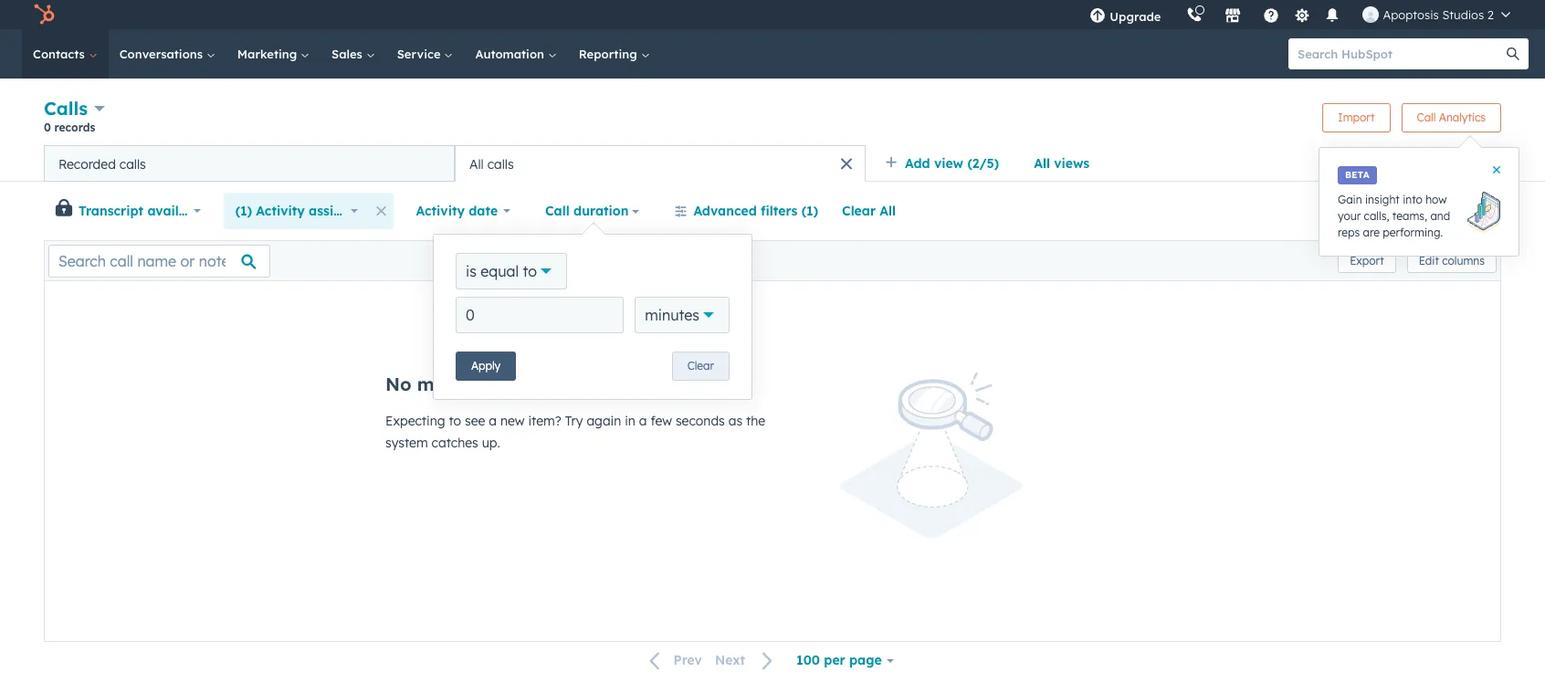 Task type: describe. For each thing, give the bounding box(es) containing it.
calls banner
[[44, 95, 1501, 145]]

save
[[1434, 204, 1460, 217]]

2
[[1488, 7, 1494, 22]]

marketing link
[[226, 29, 321, 79]]

is equal to
[[466, 262, 537, 280]]

2 a from the left
[[639, 413, 647, 429]]

catches
[[432, 435, 478, 451]]

all inside 'button'
[[880, 203, 896, 219]]

studios
[[1442, 7, 1484, 22]]

call analytics link
[[1401, 103, 1501, 132]]

few
[[651, 413, 672, 429]]

call for call analytics
[[1417, 110, 1436, 124]]

edit columns button
[[1407, 249, 1497, 273]]

duration
[[573, 203, 629, 219]]

are
[[1363, 226, 1380, 239]]

again
[[587, 413, 621, 429]]

1 vertical spatial to
[[523, 262, 537, 280]]

available
[[147, 203, 206, 219]]

transcript available
[[79, 203, 206, 219]]

(1) activity assigned to
[[235, 203, 383, 219]]

all for all views
[[1034, 155, 1050, 172]]

all for all calls
[[469, 156, 484, 172]]

view for save
[[1463, 204, 1486, 217]]

pagination navigation
[[639, 649, 785, 673]]

reporting
[[579, 47, 641, 61]]

records
[[54, 121, 95, 134]]

reporting link
[[568, 29, 661, 79]]

(1) inside button
[[802, 203, 818, 219]]

calls
[[44, 97, 88, 120]]

calls for all calls
[[487, 156, 514, 172]]

add view (2/5)
[[905, 155, 999, 172]]

marketplaces image
[[1225, 8, 1241, 25]]

new
[[500, 413, 525, 429]]

automation link
[[464, 29, 568, 79]]

hubspot image
[[33, 4, 55, 26]]

search button
[[1498, 38, 1529, 69]]

views
[[1054, 155, 1090, 172]]

import button
[[1323, 103, 1390, 132]]

contacts link
[[22, 29, 108, 79]]

(2/5)
[[967, 155, 999, 172]]

view for add
[[934, 155, 964, 172]]

call duration
[[545, 203, 629, 219]]

help image
[[1263, 8, 1280, 25]]

next
[[715, 652, 745, 669]]

columns
[[1442, 253, 1485, 267]]

apoptosis studios 2 button
[[1352, 0, 1521, 29]]

close image
[[1493, 166, 1500, 174]]

and
[[1430, 209, 1450, 223]]

reps
[[1338, 226, 1360, 239]]

beta
[[1345, 169, 1370, 181]]

calling icon image
[[1187, 7, 1203, 24]]

calling icon button
[[1179, 3, 1210, 26]]

to inside expecting to see a new item? try again in a few seconds as the system catches up.
[[449, 413, 461, 429]]

conversations link
[[108, 29, 226, 79]]

analytics
[[1439, 110, 1486, 124]]

filters.
[[639, 373, 696, 395]]

activity date
[[416, 203, 498, 219]]

hubspot link
[[22, 4, 68, 26]]

apoptosis
[[1383, 7, 1439, 22]]

clear for clear all
[[842, 203, 876, 219]]

save view button
[[1402, 196, 1501, 226]]

matches
[[417, 373, 494, 395]]

0 horizontal spatial to
[[370, 203, 383, 219]]

prev
[[674, 652, 702, 669]]

minutes
[[645, 306, 700, 324]]

minutes button
[[635, 297, 730, 333]]

Search HubSpot search field
[[1289, 38, 1512, 69]]

how
[[1426, 193, 1447, 206]]

menu containing apoptosis studios 2
[[1077, 0, 1523, 29]]

notifications image
[[1325, 8, 1341, 25]]

transcript
[[79, 203, 143, 219]]

calls,
[[1364, 209, 1389, 223]]

your
[[1338, 209, 1361, 223]]

no matches for the current filters.
[[385, 373, 696, 395]]

apoptosis studios 2
[[1383, 7, 1494, 22]]

prev button
[[639, 649, 709, 673]]

try
[[565, 413, 583, 429]]

search image
[[1507, 47, 1520, 60]]

advanced filters (1)
[[694, 203, 818, 219]]



Task type: vqa. For each thing, say whether or not it's contained in the screenshot.
2nd a
yes



Task type: locate. For each thing, give the bounding box(es) containing it.
all calls
[[469, 156, 514, 172]]

assigned
[[309, 203, 366, 219]]

view inside button
[[1463, 204, 1486, 217]]

all
[[1034, 155, 1050, 172], [469, 156, 484, 172], [880, 203, 896, 219]]

(1)
[[235, 203, 252, 219], [802, 203, 818, 219]]

into
[[1403, 193, 1423, 206]]

0 vertical spatial the
[[532, 373, 561, 395]]

view
[[934, 155, 964, 172], [1463, 204, 1486, 217]]

add
[[905, 155, 930, 172]]

calls up 'date'
[[487, 156, 514, 172]]

2 horizontal spatial to
[[523, 262, 537, 280]]

recorded calls button
[[44, 145, 455, 182]]

contacts
[[33, 47, 88, 61]]

clear for clear
[[687, 359, 714, 373]]

0 horizontal spatial all
[[469, 156, 484, 172]]

(1) inside popup button
[[235, 203, 252, 219]]

0 vertical spatial call
[[1417, 110, 1436, 124]]

1 vertical spatial view
[[1463, 204, 1486, 217]]

1 vertical spatial the
[[746, 413, 765, 429]]

in
[[625, 413, 636, 429]]

to left see
[[449, 413, 461, 429]]

edit columns
[[1419, 253, 1485, 267]]

system
[[385, 435, 428, 451]]

0 horizontal spatial view
[[934, 155, 964, 172]]

edit
[[1419, 253, 1439, 267]]

clear inside button
[[687, 359, 714, 373]]

call for call duration
[[545, 203, 570, 219]]

1 horizontal spatial activity
[[416, 203, 465, 219]]

next button
[[709, 649, 785, 673]]

expecting to see a new item? try again in a few seconds as the system catches up.
[[385, 413, 765, 451]]

activity left 'date'
[[416, 203, 465, 219]]

all views
[[1034, 155, 1090, 172]]

0 horizontal spatial the
[[532, 373, 561, 395]]

the right as
[[746, 413, 765, 429]]

clear
[[842, 203, 876, 219], [687, 359, 714, 373]]

call duration button
[[533, 193, 652, 229]]

clear all button
[[830, 193, 908, 229]]

call inside banner
[[1417, 110, 1436, 124]]

2 calls from the left
[[487, 156, 514, 172]]

clear right the filters on the top of the page
[[842, 203, 876, 219]]

teams,
[[1392, 209, 1427, 223]]

service
[[397, 47, 444, 61]]

0 horizontal spatial a
[[489, 413, 497, 429]]

calls for recorded calls
[[119, 156, 146, 172]]

0 vertical spatial view
[[934, 155, 964, 172]]

call left analytics
[[1417, 110, 1436, 124]]

calls inside "button"
[[119, 156, 146, 172]]

a
[[489, 413, 497, 429], [639, 413, 647, 429]]

the right for
[[532, 373, 561, 395]]

insight
[[1365, 193, 1400, 206]]

per
[[824, 652, 845, 669]]

1 activity from the left
[[256, 203, 305, 219]]

performing.
[[1383, 226, 1443, 239]]

0 horizontal spatial activity
[[256, 203, 305, 219]]

a right in
[[639, 413, 647, 429]]

100 per page
[[796, 652, 882, 669]]

call left duration
[[545, 203, 570, 219]]

0 horizontal spatial calls
[[119, 156, 146, 172]]

1 (1) from the left
[[235, 203, 252, 219]]

date
[[469, 203, 498, 219]]

up.
[[482, 435, 500, 451]]

calls inside button
[[487, 156, 514, 172]]

(1) activity assigned to button
[[224, 193, 383, 229]]

settings link
[[1291, 5, 1314, 24]]

0 horizontal spatial clear
[[687, 359, 714, 373]]

notifications button
[[1317, 0, 1348, 29]]

all left views
[[1034, 155, 1050, 172]]

to right "equal"
[[523, 262, 537, 280]]

100 per page button
[[785, 642, 906, 679]]

None text field
[[456, 297, 624, 333]]

to right assigned
[[370, 203, 383, 219]]

view right save
[[1463, 204, 1486, 217]]

upgrade
[[1110, 9, 1161, 24]]

1 calls from the left
[[119, 156, 146, 172]]

clear button
[[672, 352, 730, 381]]

0 records
[[44, 121, 95, 134]]

1 vertical spatial clear
[[687, 359, 714, 373]]

expecting
[[385, 413, 445, 429]]

0 horizontal spatial (1)
[[235, 203, 252, 219]]

as
[[728, 413, 743, 429]]

equal
[[481, 262, 519, 280]]

is equal to button
[[456, 253, 567, 289]]

all calls button
[[455, 145, 866, 182]]

view inside popup button
[[934, 155, 964, 172]]

advanced filters (1) button
[[662, 193, 830, 229]]

1 vertical spatial call
[[545, 203, 570, 219]]

current
[[567, 373, 633, 395]]

recorded calls
[[58, 156, 146, 172]]

is
[[466, 262, 477, 280]]

100
[[796, 652, 820, 669]]

apply button
[[456, 352, 516, 381]]

the inside expecting to see a new item? try again in a few seconds as the system catches up.
[[746, 413, 765, 429]]

call inside button
[[545, 203, 570, 219]]

activity date button
[[404, 193, 522, 229]]

a right see
[[489, 413, 497, 429]]

menu item
[[1174, 0, 1178, 29]]

1 horizontal spatial all
[[880, 203, 896, 219]]

sales
[[332, 47, 366, 61]]

activity
[[256, 203, 305, 219], [416, 203, 465, 219]]

automation
[[475, 47, 548, 61]]

(1) down recorded calls "button" on the top left of the page
[[235, 203, 252, 219]]

(1) right the filters on the top of the page
[[802, 203, 818, 219]]

item?
[[528, 413, 562, 429]]

clear all
[[842, 203, 896, 219]]

import
[[1338, 110, 1375, 124]]

0 vertical spatial to
[[370, 203, 383, 219]]

1 horizontal spatial calls
[[487, 156, 514, 172]]

clear inside 'button'
[[842, 203, 876, 219]]

advanced
[[694, 203, 757, 219]]

Search call name or notes search field
[[48, 244, 270, 277]]

1 horizontal spatial (1)
[[802, 203, 818, 219]]

no
[[385, 373, 412, 395]]

gain insight into how your calls, teams, and reps are performing.
[[1338, 193, 1450, 239]]

activity down recorded calls "button" on the top left of the page
[[256, 203, 305, 219]]

add view (2/5) button
[[873, 145, 1022, 182]]

gain
[[1338, 193, 1362, 206]]

tara schultz image
[[1363, 6, 1379, 23]]

calls right 'recorded'
[[119, 156, 146, 172]]

1 horizontal spatial clear
[[842, 203, 876, 219]]

call
[[1417, 110, 1436, 124], [545, 203, 570, 219]]

save view
[[1434, 204, 1486, 217]]

all up 'date'
[[469, 156, 484, 172]]

menu
[[1077, 0, 1523, 29]]

recorded
[[58, 156, 116, 172]]

all views link
[[1022, 145, 1102, 182]]

sales link
[[321, 29, 386, 79]]

2 (1) from the left
[[802, 203, 818, 219]]

settings image
[[1294, 8, 1310, 24]]

clear down the minutes popup button
[[687, 359, 714, 373]]

all inside button
[[469, 156, 484, 172]]

1 horizontal spatial view
[[1463, 204, 1486, 217]]

the
[[532, 373, 561, 395], [746, 413, 765, 429]]

help button
[[1256, 0, 1287, 29]]

1 horizontal spatial a
[[639, 413, 647, 429]]

0 vertical spatial clear
[[842, 203, 876, 219]]

marketing
[[237, 47, 301, 61]]

apply
[[471, 359, 501, 373]]

upgrade image
[[1090, 8, 1106, 25]]

marketplaces button
[[1214, 0, 1252, 29]]

all down add view (2/5) popup button
[[880, 203, 896, 219]]

1 horizontal spatial call
[[1417, 110, 1436, 124]]

2 horizontal spatial all
[[1034, 155, 1050, 172]]

service link
[[386, 29, 464, 79]]

for
[[500, 373, 526, 395]]

1 horizontal spatial the
[[746, 413, 765, 429]]

1 a from the left
[[489, 413, 497, 429]]

view right add
[[934, 155, 964, 172]]

0
[[44, 121, 51, 134]]

2 activity from the left
[[416, 203, 465, 219]]

2 vertical spatial to
[[449, 413, 461, 429]]

1 horizontal spatial to
[[449, 413, 461, 429]]

see
[[465, 413, 485, 429]]

0 horizontal spatial call
[[545, 203, 570, 219]]

seconds
[[676, 413, 725, 429]]



